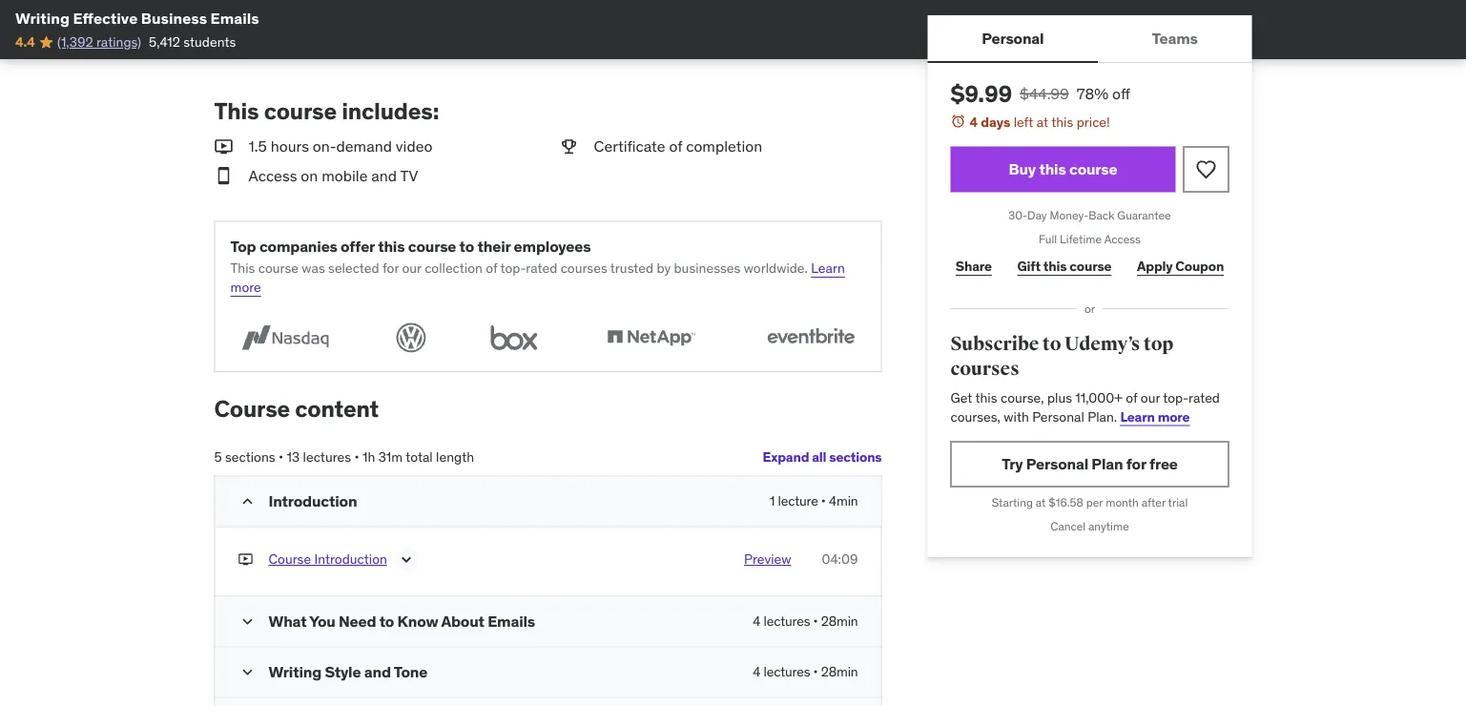 Task type: vqa. For each thing, say whether or not it's contained in the screenshot.
and to the top
yes



Task type: locate. For each thing, give the bounding box(es) containing it.
learn more
[[230, 260, 845, 296], [1121, 408, 1190, 425]]

30-day money-back guarantee full lifetime access
[[1009, 208, 1171, 247]]

off
[[1113, 83, 1131, 103]]

small image left 'style'
[[238, 663, 257, 682]]

1 vertical spatial and
[[364, 662, 391, 681]]

•
[[279, 448, 284, 465], [354, 448, 359, 465], [821, 493, 826, 510], [813, 613, 818, 630], [813, 663, 818, 681]]

this for this course includes:
[[214, 96, 259, 125]]

content
[[295, 394, 379, 423]]

buy this course button
[[951, 147, 1176, 192]]

30-
[[1009, 208, 1028, 223]]

0 vertical spatial personal
[[982, 28, 1044, 48]]

2 4 lectures • 28min from the top
[[753, 663, 858, 681]]

(1,392 ratings)
[[57, 33, 141, 50]]

1 28min from the top
[[821, 613, 858, 630]]

our right 11,000+
[[1141, 389, 1160, 406]]

starting at $16.58 per month after trial cancel anytime
[[992, 495, 1188, 534]]

introduction down 13
[[269, 491, 357, 511]]

2 horizontal spatial small image
[[560, 136, 579, 158]]

1 horizontal spatial small image
[[238, 492, 257, 511]]

0 vertical spatial writing
[[15, 8, 70, 28]]

companies
[[259, 236, 338, 256]]

at left $16.58
[[1036, 495, 1046, 510]]

plan.
[[1088, 408, 1118, 425]]

1 horizontal spatial courses
[[951, 357, 1020, 380]]

0 vertical spatial this
[[214, 96, 259, 125]]

1 vertical spatial small image
[[214, 165, 233, 187]]

learn more down the 'employees'
[[230, 260, 845, 296]]

apply
[[1137, 257, 1173, 275]]

0 horizontal spatial more
[[230, 278, 261, 296]]

• for what you need to know about emails
[[813, 613, 818, 630]]

1.5 hours on-demand video
[[249, 137, 433, 156]]

0 horizontal spatial access
[[249, 166, 297, 185]]

28min
[[821, 613, 858, 630], [821, 663, 858, 681]]

this up courses,
[[976, 389, 998, 406]]

1 vertical spatial course
[[269, 551, 311, 568]]

course right xsmall icon
[[269, 551, 311, 568]]

0 vertical spatial small image
[[214, 136, 233, 158]]

1 vertical spatial personal
[[1033, 408, 1085, 425]]

1 vertical spatial to
[[1043, 333, 1061, 356]]

gift this course link
[[1013, 247, 1117, 285]]

1 vertical spatial learn more
[[1121, 408, 1190, 425]]

course inside button
[[269, 551, 311, 568]]

starting
[[992, 495, 1033, 510]]

back
[[1089, 208, 1115, 223]]

learn more link
[[230, 260, 845, 296], [1121, 408, 1190, 425]]

1 sections from the left
[[829, 448, 882, 465]]

try personal plan for free link
[[951, 441, 1229, 487]]

small image left certificate
[[560, 136, 579, 158]]

apply coupon button
[[1132, 247, 1229, 285]]

course down companies
[[258, 260, 299, 277]]

28min for writing style and tone
[[821, 663, 858, 681]]

1 vertical spatial 28min
[[821, 663, 858, 681]]

1 vertical spatial 4 lectures • 28min
[[753, 663, 858, 681]]

emails right about
[[488, 611, 535, 631]]

0 vertical spatial learn more
[[230, 260, 845, 296]]

4 for writing style and tone
[[753, 663, 761, 681]]

this down top
[[230, 260, 255, 277]]

writing for writing style and tone
[[269, 662, 322, 681]]

1 horizontal spatial for
[[1127, 454, 1147, 474]]

course up collection
[[408, 236, 456, 256]]

0 vertical spatial more
[[230, 278, 261, 296]]

offer
[[341, 236, 375, 256]]

1 4 lectures • 28min from the top
[[753, 613, 858, 630]]

4
[[970, 113, 978, 130], [753, 613, 761, 630], [753, 663, 761, 681]]

learn right worldwide.
[[811, 260, 845, 277]]

personal down plus
[[1033, 408, 1085, 425]]

personal up $16.58
[[1027, 454, 1089, 474]]

small image
[[560, 136, 579, 158], [214, 165, 233, 187], [238, 492, 257, 511]]

4 days left at this price!
[[970, 113, 1110, 130]]

courses down the 'employees'
[[561, 260, 608, 277]]

1 vertical spatial rated
[[1189, 389, 1220, 406]]

0 vertical spatial emails
[[210, 8, 259, 28]]

1 horizontal spatial sections
[[829, 448, 882, 465]]

1 vertical spatial lectures
[[764, 613, 810, 630]]

1 vertical spatial learn
[[1121, 408, 1155, 425]]

personal up $9.99 $44.99 78% off in the right top of the page
[[982, 28, 1044, 48]]

this right gift
[[1044, 257, 1067, 275]]

1 vertical spatial for
[[1127, 454, 1147, 474]]

to
[[460, 236, 474, 256], [1043, 333, 1061, 356], [379, 611, 394, 631]]

2 sections from the left
[[225, 448, 275, 465]]

2 28min from the top
[[821, 663, 858, 681]]

rated inside get this course, plus 11,000+ of our top-rated courses, with personal plan.
[[1189, 389, 1220, 406]]

0 vertical spatial at
[[1037, 113, 1049, 130]]

0 horizontal spatial rated
[[526, 260, 557, 277]]

1 horizontal spatial learn more link
[[1121, 408, 1190, 425]]

1 horizontal spatial writing
[[269, 662, 322, 681]]

of down the their
[[486, 260, 498, 277]]

xsmall image
[[238, 550, 253, 569]]

0 vertical spatial small image
[[560, 136, 579, 158]]

0 vertical spatial learn more link
[[230, 260, 845, 296]]

this for get
[[976, 389, 998, 406]]

2 vertical spatial lectures
[[764, 663, 810, 681]]

access down back at the right top of page
[[1105, 232, 1141, 247]]

personal
[[982, 28, 1044, 48], [1033, 408, 1085, 425], [1027, 454, 1089, 474]]

hours
[[271, 137, 309, 156]]

1 horizontal spatial access
[[1105, 232, 1141, 247]]

writing up the "4.4"
[[15, 8, 70, 28]]

day
[[1028, 208, 1047, 223]]

certificate of completion
[[594, 137, 763, 156]]

learn for top companies offer this course to their employees
[[811, 260, 845, 277]]

1 vertical spatial access
[[1105, 232, 1141, 247]]

1 vertical spatial learn more link
[[1121, 408, 1190, 425]]

more
[[230, 278, 261, 296], [1158, 408, 1190, 425]]

lectures for to
[[764, 613, 810, 630]]

this course was selected for our collection of top-rated courses trusted by businesses worldwide.
[[230, 260, 808, 277]]

4 lectures • 28min for writing style and tone
[[753, 663, 858, 681]]

demand
[[336, 137, 392, 156]]

course up 5
[[214, 394, 290, 423]]

2 horizontal spatial to
[[1043, 333, 1061, 356]]

to left udemy's
[[1043, 333, 1061, 356]]

top- down top at the right of the page
[[1163, 389, 1189, 406]]

this inside get this course, plus 11,000+ of our top-rated courses, with personal plan.
[[976, 389, 998, 406]]

0 horizontal spatial learn more
[[230, 260, 845, 296]]

for
[[383, 260, 399, 277], [1127, 454, 1147, 474]]

after
[[1142, 495, 1166, 510]]

of right 11,000+
[[1126, 389, 1138, 406]]

• for introduction
[[821, 493, 826, 510]]

our inside get this course, plus 11,000+ of our top-rated courses, with personal plan.
[[1141, 389, 1160, 406]]

you
[[309, 611, 336, 631]]

this
[[1052, 113, 1074, 130], [1039, 159, 1066, 179], [378, 236, 405, 256], [1044, 257, 1067, 275], [976, 389, 998, 406]]

0 vertical spatial top-
[[501, 260, 526, 277]]

0 horizontal spatial learn more link
[[230, 260, 845, 296]]

1 horizontal spatial more
[[1158, 408, 1190, 425]]

0 horizontal spatial of
[[486, 260, 498, 277]]

on
[[301, 166, 318, 185]]

0 vertical spatial introduction
[[269, 491, 357, 511]]

1 horizontal spatial learn more
[[1121, 408, 1190, 425]]

teams button
[[1098, 15, 1252, 61]]

2 vertical spatial small image
[[238, 663, 257, 682]]

1 horizontal spatial emails
[[488, 611, 535, 631]]

month
[[1106, 495, 1139, 510]]

0 horizontal spatial for
[[383, 260, 399, 277]]

need
[[339, 611, 376, 631]]

1 vertical spatial at
[[1036, 495, 1046, 510]]

0 vertical spatial to
[[460, 236, 474, 256]]

learn more up free
[[1121, 408, 1190, 425]]

1 vertical spatial writing
[[269, 662, 322, 681]]

0 horizontal spatial to
[[379, 611, 394, 631]]

learn more link up free
[[1121, 408, 1190, 425]]

5
[[214, 448, 222, 465]]

4 lectures • 28min for what you need to know about emails
[[753, 613, 858, 630]]

show lecture description image
[[397, 550, 416, 569]]

top-
[[501, 260, 526, 277], [1163, 389, 1189, 406]]

2 vertical spatial personal
[[1027, 454, 1089, 474]]

5,412
[[149, 33, 180, 50]]

emails up students
[[210, 8, 259, 28]]

1 lecture • 4min
[[770, 493, 858, 510]]

small image left 1.5
[[214, 136, 233, 158]]

1 vertical spatial introduction
[[314, 551, 387, 568]]

writing
[[15, 8, 70, 28], [269, 662, 322, 681]]

1 horizontal spatial to
[[460, 236, 474, 256]]

0 vertical spatial learn
[[811, 260, 845, 277]]

1 vertical spatial this
[[230, 260, 255, 277]]

28min for what you need to know about emails
[[821, 613, 858, 630]]

2 horizontal spatial of
[[1126, 389, 1138, 406]]

4.4
[[15, 33, 35, 50]]

1 vertical spatial emails
[[488, 611, 535, 631]]

to right need
[[379, 611, 394, 631]]

0 horizontal spatial courses
[[561, 260, 608, 277]]

more up free
[[1158, 408, 1190, 425]]

eventbrite image
[[756, 320, 866, 356]]

learn
[[811, 260, 845, 277], [1121, 408, 1155, 425]]

0 vertical spatial and
[[372, 166, 397, 185]]

this for buy
[[1039, 159, 1066, 179]]

courses down subscribe
[[951, 357, 1020, 380]]

small image
[[214, 136, 233, 158], [238, 612, 257, 631], [238, 663, 257, 682]]

course
[[264, 96, 337, 125], [1070, 159, 1118, 179], [408, 236, 456, 256], [1070, 257, 1112, 275], [258, 260, 299, 277]]

writing left 'style'
[[269, 662, 322, 681]]

1 horizontal spatial top-
[[1163, 389, 1189, 406]]

course
[[214, 394, 290, 423], [269, 551, 311, 568]]

2 vertical spatial of
[[1126, 389, 1138, 406]]

netapp image
[[596, 320, 706, 356]]

learn more link down the 'employees'
[[230, 260, 845, 296]]

$9.99 $44.99 78% off
[[951, 79, 1131, 108]]

this for gift
[[1044, 257, 1067, 275]]

0 vertical spatial course
[[214, 394, 290, 423]]

0 horizontal spatial learn
[[811, 260, 845, 277]]

2 vertical spatial 4
[[753, 663, 761, 681]]

small image up top
[[214, 165, 233, 187]]

0 horizontal spatial top-
[[501, 260, 526, 277]]

small image up xsmall icon
[[238, 492, 257, 511]]

includes:
[[342, 96, 439, 125]]

and left tone
[[364, 662, 391, 681]]

1 vertical spatial courses
[[951, 357, 1020, 380]]

more down top
[[230, 278, 261, 296]]

2 vertical spatial small image
[[238, 492, 257, 511]]

top- inside get this course, plus 11,000+ of our top-rated courses, with personal plan.
[[1163, 389, 1189, 406]]

introduction left the show lecture description "icon" in the left bottom of the page
[[314, 551, 387, 568]]

0 vertical spatial rated
[[526, 260, 557, 277]]

for left free
[[1127, 454, 1147, 474]]

1
[[770, 493, 775, 510]]

1 vertical spatial our
[[1141, 389, 1160, 406]]

top- down the their
[[501, 260, 526, 277]]

tab list
[[928, 15, 1252, 63]]

$9.99
[[951, 79, 1012, 108]]

preview
[[744, 551, 791, 568]]

learn more for subscribe to udemy's top courses
[[1121, 408, 1190, 425]]

to up collection
[[460, 236, 474, 256]]

anytime
[[1089, 519, 1130, 534]]

volkswagen image
[[390, 320, 432, 356]]

at right "left" on the right top of page
[[1037, 113, 1049, 130]]

small image left what
[[238, 612, 257, 631]]

0 vertical spatial of
[[669, 137, 683, 156]]

1 vertical spatial more
[[1158, 408, 1190, 425]]

sections right "all"
[[829, 448, 882, 465]]

$16.58
[[1049, 495, 1084, 510]]

learn right plan.
[[1121, 408, 1155, 425]]

writing style and tone
[[269, 662, 428, 681]]

for down the top companies offer this course to their employees
[[383, 260, 399, 277]]

5,412 students
[[149, 33, 236, 50]]

all
[[812, 448, 827, 465]]

mobile
[[322, 166, 368, 185]]

0 vertical spatial 4 lectures • 28min
[[753, 613, 858, 630]]

personal inside get this course, plus 11,000+ of our top-rated courses, with personal plan.
[[1033, 408, 1085, 425]]

this inside "gift this course" link
[[1044, 257, 1067, 275]]

per
[[1087, 495, 1103, 510]]

1 horizontal spatial our
[[1141, 389, 1160, 406]]

0 horizontal spatial small image
[[214, 165, 233, 187]]

expand all sections
[[763, 448, 882, 465]]

1 vertical spatial top-
[[1163, 389, 1189, 406]]

of right certificate
[[669, 137, 683, 156]]

1 vertical spatial small image
[[238, 612, 257, 631]]

this right buy
[[1039, 159, 1066, 179]]

try personal plan for free
[[1002, 454, 1178, 474]]

sections inside dropdown button
[[829, 448, 882, 465]]

emails
[[210, 8, 259, 28], [488, 611, 535, 631]]

0 horizontal spatial sections
[[225, 448, 275, 465]]

0 horizontal spatial writing
[[15, 8, 70, 28]]

share button
[[951, 247, 997, 285]]

sections right 5
[[225, 448, 275, 465]]

0 vertical spatial 28min
[[821, 613, 858, 630]]

collection
[[425, 260, 483, 277]]

personal button
[[928, 15, 1098, 61]]

what you need to know about emails
[[269, 611, 535, 631]]

1 horizontal spatial rated
[[1189, 389, 1220, 406]]

our down the top companies offer this course to their employees
[[402, 260, 422, 277]]

this right offer
[[378, 236, 405, 256]]

1 vertical spatial 4
[[753, 613, 761, 630]]

and left tv
[[372, 166, 397, 185]]

1 horizontal spatial learn
[[1121, 408, 1155, 425]]

0 horizontal spatial our
[[402, 260, 422, 277]]

access down 1.5
[[249, 166, 297, 185]]

subscribe
[[951, 333, 1039, 356]]

sections
[[829, 448, 882, 465], [225, 448, 275, 465]]

of
[[669, 137, 683, 156], [486, 260, 498, 277], [1126, 389, 1138, 406]]

writing for writing effective business emails
[[15, 8, 70, 28]]

udemy's
[[1065, 333, 1140, 356]]

course up back at the right top of page
[[1070, 159, 1118, 179]]

this left price!
[[1052, 113, 1074, 130]]

courses,
[[951, 408, 1001, 425]]

completion
[[686, 137, 763, 156]]

box image
[[482, 320, 546, 356]]

this for this course was selected for our collection of top-rated courses trusted by businesses worldwide.
[[230, 260, 255, 277]]

this inside buy this course button
[[1039, 159, 1066, 179]]

this up 1.5
[[214, 96, 259, 125]]



Task type: describe. For each thing, give the bounding box(es) containing it.
introduction inside course introduction button
[[314, 551, 387, 568]]

course inside button
[[1070, 159, 1118, 179]]

13
[[287, 448, 300, 465]]

try
[[1002, 454, 1023, 474]]

course introduction button
[[269, 550, 387, 573]]

more for subscribe to udemy's top courses
[[1158, 408, 1190, 425]]

0 vertical spatial for
[[383, 260, 399, 277]]

wishlist image
[[1195, 158, 1218, 181]]

alarm image
[[951, 114, 966, 129]]

1.5
[[249, 137, 267, 156]]

certificate
[[594, 137, 666, 156]]

on-
[[313, 137, 336, 156]]

1h 31m
[[363, 448, 403, 465]]

0 vertical spatial courses
[[561, 260, 608, 277]]

total
[[406, 448, 433, 465]]

small image for access
[[214, 165, 233, 187]]

expand all sections button
[[763, 438, 882, 476]]

• for writing style and tone
[[813, 663, 818, 681]]

learn more for top companies offer this course to their employees
[[230, 260, 845, 296]]

tone
[[394, 662, 428, 681]]

to inside subscribe to udemy's top courses
[[1043, 333, 1061, 356]]

11,000+
[[1076, 389, 1123, 406]]

learn more link for subscribe to udemy's top courses
[[1121, 408, 1190, 425]]

04:09
[[822, 551, 858, 568]]

effective
[[73, 8, 138, 28]]

course up "hours" at the left
[[264, 96, 337, 125]]

price!
[[1077, 113, 1110, 130]]

1 horizontal spatial of
[[669, 137, 683, 156]]

worldwide.
[[744, 260, 808, 277]]

course introduction
[[269, 551, 387, 568]]

expand
[[763, 448, 809, 465]]

teams
[[1153, 28, 1198, 48]]

course down lifetime
[[1070, 257, 1112, 275]]

style
[[325, 662, 361, 681]]

business
[[141, 8, 207, 28]]

know
[[397, 611, 438, 631]]

selected
[[328, 260, 379, 277]]

courses inside subscribe to udemy's top courses
[[951, 357, 1020, 380]]

0 vertical spatial our
[[402, 260, 422, 277]]

plus
[[1048, 389, 1072, 406]]

small image for certificate
[[560, 136, 579, 158]]

cancel
[[1051, 519, 1086, 534]]

employees
[[514, 236, 591, 256]]

about
[[441, 611, 485, 631]]

buy this course
[[1009, 159, 1118, 179]]

students
[[184, 33, 236, 50]]

small image for writing
[[238, 663, 257, 682]]

get this course, plus 11,000+ of our top-rated courses, with personal plan.
[[951, 389, 1220, 425]]

access on mobile and tv
[[249, 166, 418, 185]]

4min
[[829, 493, 858, 510]]

trial
[[1168, 495, 1188, 510]]

learn more link for top companies offer this course to their employees
[[230, 260, 845, 296]]

access inside 30-day money-back guarantee full lifetime access
[[1105, 232, 1141, 247]]

course for course introduction
[[269, 551, 311, 568]]

0 vertical spatial lectures
[[303, 448, 351, 465]]

tab list containing personal
[[928, 15, 1252, 63]]

course content
[[214, 394, 379, 423]]

5 sections • 13 lectures • 1h 31m total length
[[214, 448, 474, 465]]

4 for what you need to know about emails
[[753, 613, 761, 630]]

2 vertical spatial to
[[379, 611, 394, 631]]

video
[[396, 137, 433, 156]]

full
[[1039, 232, 1057, 247]]

lifetime
[[1060, 232, 1102, 247]]

gift
[[1018, 257, 1041, 275]]

$44.99
[[1020, 83, 1069, 103]]

course for course content
[[214, 394, 290, 423]]

top companies offer this course to their employees
[[230, 236, 591, 256]]

by
[[657, 260, 671, 277]]

lectures for tone
[[764, 663, 810, 681]]

0 vertical spatial 4
[[970, 113, 978, 130]]

personal inside button
[[982, 28, 1044, 48]]

days
[[981, 113, 1011, 130]]

this course includes:
[[214, 96, 439, 125]]

nasdaq image
[[230, 320, 340, 356]]

left
[[1014, 113, 1034, 130]]

xsmall image
[[238, 13, 253, 31]]

at inside 'starting at $16.58 per month after trial cancel anytime'
[[1036, 495, 1046, 510]]

coupon
[[1176, 257, 1224, 275]]

ratings)
[[96, 33, 141, 50]]

gift this course
[[1018, 257, 1112, 275]]

plan
[[1092, 454, 1123, 474]]

money-
[[1050, 208, 1089, 223]]

(1,392
[[57, 33, 93, 50]]

apply coupon
[[1137, 257, 1224, 275]]

small image for what
[[238, 612, 257, 631]]

with
[[1004, 408, 1029, 425]]

what
[[269, 611, 307, 631]]

their
[[478, 236, 511, 256]]

businesses
[[674, 260, 741, 277]]

78%
[[1077, 83, 1109, 103]]

free
[[1150, 454, 1178, 474]]

of inside get this course, plus 11,000+ of our top-rated courses, with personal plan.
[[1126, 389, 1138, 406]]

0 vertical spatial access
[[249, 166, 297, 185]]

guarantee
[[1118, 208, 1171, 223]]

buy
[[1009, 159, 1036, 179]]

top
[[1144, 333, 1174, 356]]

0 horizontal spatial emails
[[210, 8, 259, 28]]

1 vertical spatial of
[[486, 260, 498, 277]]

more for top companies offer this course to their employees
[[230, 278, 261, 296]]

learn for subscribe to udemy's top courses
[[1121, 408, 1155, 425]]

length
[[436, 448, 474, 465]]

course,
[[1001, 389, 1044, 406]]



